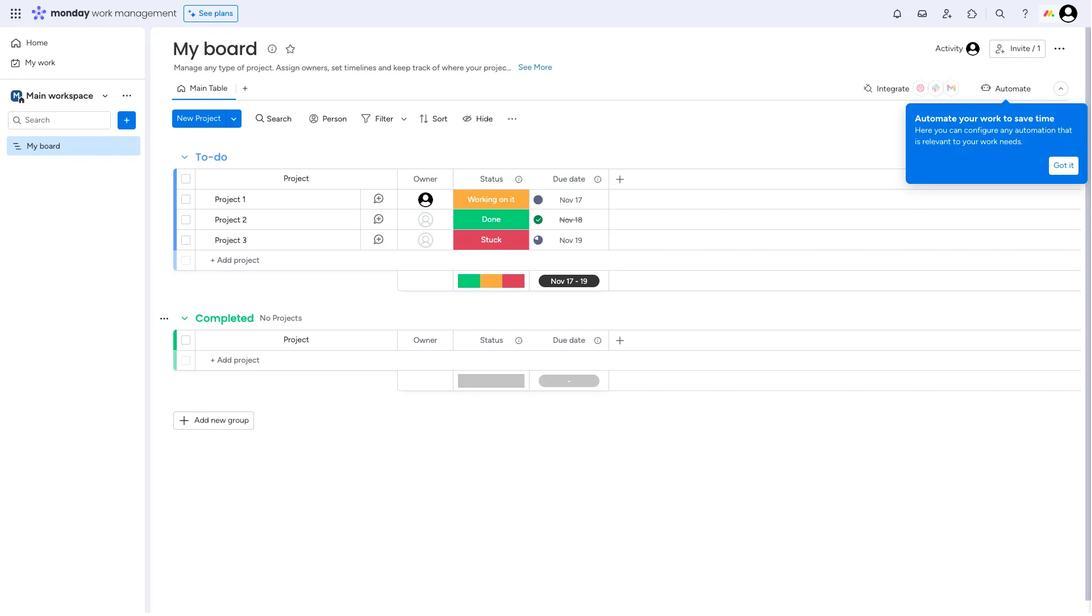 Task type: describe. For each thing, give the bounding box(es) containing it.
status for completed
[[480, 336, 503, 345]]

workspace image
[[11, 90, 22, 102]]

1 date from the top
[[569, 174, 585, 184]]

column information image
[[514, 175, 524, 184]]

relevant
[[923, 137, 951, 147]]

angle down image
[[231, 115, 237, 123]]

1 vertical spatial your
[[959, 113, 978, 124]]

my board list box
[[0, 134, 145, 309]]

work inside button
[[38, 58, 55, 67]]

hide button
[[458, 110, 500, 128]]

Search in workspace field
[[24, 114, 95, 127]]

person button
[[304, 110, 354, 128]]

add
[[194, 416, 209, 426]]

new project
[[177, 114, 221, 123]]

stands.
[[512, 63, 537, 73]]

more
[[534, 63, 552, 72]]

3
[[242, 236, 247, 246]]

inbox image
[[917, 8, 928, 19]]

working on it
[[468, 195, 515, 205]]

track
[[413, 63, 431, 73]]

nov 17
[[560, 196, 582, 204]]

nov for 1
[[560, 196, 573, 204]]

invite
[[1011, 44, 1031, 53]]

home
[[26, 38, 48, 48]]

help image
[[1020, 8, 1031, 19]]

owners,
[[302, 63, 329, 73]]

new
[[211, 416, 226, 426]]

/
[[1032, 44, 1036, 53]]

1 due date from the top
[[553, 174, 585, 184]]

sort button
[[414, 110, 455, 128]]

any inside the automate your work to save time here you can configure any automation that is relevant to your work needs.
[[1001, 126, 1013, 135]]

menu image
[[507, 113, 518, 124]]

automate for automate
[[996, 84, 1031, 94]]

jacob simon image
[[1060, 5, 1078, 23]]

see for see plans
[[199, 9, 212, 18]]

2 vertical spatial your
[[963, 137, 979, 147]]

invite members image
[[942, 8, 953, 19]]

person
[[323, 114, 347, 124]]

workspace selection element
[[11, 89, 95, 104]]

main table
[[190, 84, 228, 93]]

workspace options image
[[121, 90, 132, 101]]

project 3
[[215, 236, 247, 246]]

plans
[[214, 9, 233, 18]]

19
[[575, 236, 582, 245]]

invite / 1
[[1011, 44, 1041, 53]]

to-
[[196, 150, 214, 164]]

you
[[935, 126, 948, 135]]

add new group
[[194, 416, 249, 426]]

needs.
[[1000, 137, 1023, 147]]

on
[[499, 195, 508, 205]]

keep
[[394, 63, 411, 73]]

filter
[[375, 114, 393, 124]]

and
[[378, 63, 392, 73]]

sort
[[433, 114, 448, 124]]

project inside the new project button
[[195, 114, 221, 123]]

time
[[1036, 113, 1055, 124]]

add new group button
[[173, 412, 254, 430]]

to-do
[[196, 150, 228, 164]]

1 due date field from the top
[[550, 173, 588, 186]]

project 1
[[215, 195, 246, 205]]

dapulse integrations image
[[864, 84, 873, 93]]

status field for completed
[[477, 335, 506, 347]]

main table button
[[172, 80, 236, 98]]

automate for automate your work to save time here you can configure any automation that is relevant to your work needs.
[[915, 113, 957, 124]]

1 due from the top
[[553, 174, 567, 184]]

show board description image
[[265, 43, 279, 55]]

here
[[915, 126, 933, 135]]

my inside my board list box
[[27, 141, 38, 151]]

autopilot image
[[981, 81, 991, 95]]

0 horizontal spatial to
[[953, 137, 961, 147]]

automate your work to save time heading
[[915, 113, 1079, 125]]

group
[[228, 416, 249, 426]]

got it
[[1054, 161, 1074, 171]]

type
[[219, 63, 235, 73]]

1 horizontal spatial to
[[1004, 113, 1013, 124]]

select product image
[[10, 8, 22, 19]]

filter button
[[357, 110, 411, 128]]

status for to-do
[[480, 174, 503, 184]]

invite / 1 button
[[990, 40, 1046, 58]]

1 owner field from the top
[[411, 173, 440, 186]]

work down configure
[[981, 137, 998, 147]]

1 horizontal spatial options image
[[1053, 41, 1066, 55]]

activity
[[936, 44, 963, 53]]

monday
[[51, 7, 90, 20]]

notifications image
[[892, 8, 903, 19]]

save
[[1015, 113, 1034, 124]]

do
[[214, 150, 228, 164]]

where
[[442, 63, 464, 73]]

add to favorites image
[[285, 43, 296, 54]]

2
[[242, 215, 247, 225]]



Task type: vqa. For each thing, say whether or not it's contained in the screenshot.
1st Due Date FIELD from the bottom of the page's the Due
yes



Task type: locate. For each thing, give the bounding box(es) containing it.
2 owner from the top
[[414, 336, 437, 345]]

main left the table
[[190, 84, 207, 93]]

of right type
[[237, 63, 245, 73]]

column information image
[[593, 175, 603, 184], [514, 336, 524, 345], [593, 336, 603, 345]]

2 due date from the top
[[553, 336, 585, 345]]

my up manage
[[173, 36, 199, 61]]

main for main workspace
[[26, 90, 46, 101]]

1 vertical spatial automate
[[915, 113, 957, 124]]

m
[[13, 91, 20, 100]]

configure
[[964, 126, 999, 135]]

your
[[466, 63, 482, 73], [959, 113, 978, 124], [963, 137, 979, 147]]

completed
[[196, 312, 254, 326]]

1 vertical spatial status field
[[477, 335, 506, 347]]

1 vertical spatial to
[[953, 137, 961, 147]]

0 horizontal spatial it
[[510, 195, 515, 205]]

0 vertical spatial nov
[[560, 196, 573, 204]]

0 vertical spatial status
[[480, 174, 503, 184]]

2 status field from the top
[[477, 335, 506, 347]]

1 vertical spatial date
[[569, 336, 585, 345]]

any
[[204, 63, 217, 73], [1001, 126, 1013, 135]]

0 vertical spatial to
[[1004, 113, 1013, 124]]

project 2
[[215, 215, 247, 225]]

new project button
[[172, 110, 226, 128]]

my work
[[25, 58, 55, 67]]

0 horizontal spatial automate
[[915, 113, 957, 124]]

1 status from the top
[[480, 174, 503, 184]]

that
[[1058, 126, 1073, 135]]

main workspace
[[26, 90, 93, 101]]

activity button
[[931, 40, 985, 58]]

1 vertical spatial due date
[[553, 336, 585, 345]]

Status field
[[477, 173, 506, 186], [477, 335, 506, 347]]

nov for 2
[[559, 216, 573, 224]]

new
[[177, 114, 193, 123]]

project.
[[247, 63, 274, 73]]

add view image
[[243, 84, 248, 93]]

1 vertical spatial my board
[[27, 141, 60, 151]]

option
[[0, 136, 145, 138]]

0 horizontal spatial any
[[204, 63, 217, 73]]

date
[[569, 174, 585, 184], [569, 336, 585, 345]]

board
[[203, 36, 257, 61], [40, 141, 60, 151]]

2 + add project text field from the top
[[201, 354, 392, 368]]

0 horizontal spatial main
[[26, 90, 46, 101]]

0 horizontal spatial options image
[[121, 115, 132, 126]]

to down can
[[953, 137, 961, 147]]

0 vertical spatial due date
[[553, 174, 585, 184]]

main inside button
[[190, 84, 207, 93]]

main inside workspace selection element
[[26, 90, 46, 101]]

options image
[[1053, 41, 1066, 55], [121, 115, 132, 126]]

project
[[484, 63, 510, 73]]

1 vertical spatial 1
[[242, 195, 246, 205]]

see plans
[[199, 9, 233, 18]]

1 vertical spatial due
[[553, 336, 567, 345]]

work
[[92, 7, 112, 20], [38, 58, 55, 67], [980, 113, 1002, 124], [981, 137, 998, 147]]

0 horizontal spatial my board
[[27, 141, 60, 151]]

manage
[[174, 63, 202, 73]]

v2 done deadline image
[[534, 215, 543, 225]]

main right workspace icon
[[26, 90, 46, 101]]

options image down workspace options image
[[121, 115, 132, 126]]

2 vertical spatial nov
[[560, 236, 573, 245]]

Search field
[[264, 111, 298, 127]]

to left save
[[1004, 113, 1013, 124]]

1 horizontal spatial see
[[518, 63, 532, 72]]

got
[[1054, 161, 1068, 171]]

Due date field
[[550, 173, 588, 186], [550, 335, 588, 347]]

work down home
[[38, 58, 55, 67]]

2 date from the top
[[569, 336, 585, 345]]

see
[[199, 9, 212, 18], [518, 63, 532, 72]]

it inside button
[[1070, 161, 1074, 171]]

0 vertical spatial date
[[569, 174, 585, 184]]

0 vertical spatial any
[[204, 63, 217, 73]]

automate
[[996, 84, 1031, 94], [915, 113, 957, 124]]

done
[[482, 215, 501, 225]]

my down the search in workspace field
[[27, 141, 38, 151]]

automate inside the automate your work to save time here you can configure any automation that is relevant to your work needs.
[[915, 113, 957, 124]]

1 vertical spatial status
[[480, 336, 503, 345]]

My board field
[[170, 36, 260, 61]]

2 nov from the top
[[559, 216, 573, 224]]

any left type
[[204, 63, 217, 73]]

0 vertical spatial options image
[[1053, 41, 1066, 55]]

nov left 19
[[560, 236, 573, 245]]

0 vertical spatial your
[[466, 63, 482, 73]]

1 horizontal spatial board
[[203, 36, 257, 61]]

nov left 18
[[559, 216, 573, 224]]

see inside button
[[199, 9, 212, 18]]

of right track
[[433, 63, 440, 73]]

1 vertical spatial owner field
[[411, 335, 440, 347]]

1 vertical spatial nov
[[559, 216, 573, 224]]

automate right autopilot image
[[996, 84, 1031, 94]]

nov
[[560, 196, 573, 204], [559, 216, 573, 224], [560, 236, 573, 245]]

my board up type
[[173, 36, 257, 61]]

my board inside my board list box
[[27, 141, 60, 151]]

arrow down image
[[397, 112, 411, 126]]

manage any type of project. assign owners, set timelines and keep track of where your project stands.
[[174, 63, 537, 73]]

assign
[[276, 63, 300, 73]]

1 vertical spatial due date field
[[550, 335, 588, 347]]

project
[[195, 114, 221, 123], [284, 174, 309, 184], [215, 195, 241, 205], [215, 215, 241, 225], [215, 236, 241, 246], [284, 335, 309, 345]]

0 horizontal spatial 1
[[242, 195, 246, 205]]

automation
[[1015, 126, 1056, 135]]

0 vertical spatial status field
[[477, 173, 506, 186]]

1 right /
[[1038, 44, 1041, 53]]

2 status from the top
[[480, 336, 503, 345]]

To-do field
[[193, 150, 230, 165]]

status
[[480, 174, 503, 184], [480, 336, 503, 345]]

1 horizontal spatial my board
[[173, 36, 257, 61]]

1 vertical spatial owner
[[414, 336, 437, 345]]

0 vertical spatial board
[[203, 36, 257, 61]]

work up configure
[[980, 113, 1002, 124]]

search everything image
[[995, 8, 1006, 19]]

table
[[209, 84, 228, 93]]

nov left 17
[[560, 196, 573, 204]]

due
[[553, 174, 567, 184], [553, 336, 567, 345]]

management
[[115, 7, 177, 20]]

0 vertical spatial + add project text field
[[201, 254, 392, 268]]

0 vertical spatial due date field
[[550, 173, 588, 186]]

1 status field from the top
[[477, 173, 506, 186]]

timelines
[[344, 63, 376, 73]]

automate up you
[[915, 113, 957, 124]]

1 nov from the top
[[560, 196, 573, 204]]

1 owner from the top
[[414, 174, 437, 184]]

it right on
[[510, 195, 515, 205]]

is
[[915, 137, 921, 147]]

1 horizontal spatial it
[[1070, 161, 1074, 171]]

see more link
[[517, 62, 553, 73]]

17
[[575, 196, 582, 204]]

1 vertical spatial it
[[510, 195, 515, 205]]

1 + add project text field from the top
[[201, 254, 392, 268]]

automate your work to save time here you can configure any automation that is relevant to your work needs.
[[915, 113, 1073, 147]]

collapse board header image
[[1057, 84, 1066, 93]]

1 vertical spatial see
[[518, 63, 532, 72]]

my
[[173, 36, 199, 61], [25, 58, 36, 67], [27, 141, 38, 151]]

board down the search in workspace field
[[40, 141, 60, 151]]

nov 18
[[559, 216, 583, 224]]

see for see more
[[518, 63, 532, 72]]

my down home
[[25, 58, 36, 67]]

see more
[[518, 63, 552, 72]]

board inside list box
[[40, 141, 60, 151]]

1 horizontal spatial automate
[[996, 84, 1031, 94]]

status field for to-do
[[477, 173, 506, 186]]

1 horizontal spatial of
[[433, 63, 440, 73]]

main for main table
[[190, 84, 207, 93]]

apps image
[[967, 8, 978, 19]]

1 inside button
[[1038, 44, 1041, 53]]

workspace
[[48, 90, 93, 101]]

0 horizontal spatial board
[[40, 141, 60, 151]]

0 vertical spatial my board
[[173, 36, 257, 61]]

see left the plans
[[199, 9, 212, 18]]

my inside my work button
[[25, 58, 36, 67]]

0 vertical spatial see
[[199, 9, 212, 18]]

1 vertical spatial board
[[40, 141, 60, 151]]

1 vertical spatial any
[[1001, 126, 1013, 135]]

1 up 2 on the left top of page
[[242, 195, 246, 205]]

working
[[468, 195, 497, 205]]

your down configure
[[963, 137, 979, 147]]

1 horizontal spatial 1
[[1038, 44, 1041, 53]]

+ Add project text field
[[201, 254, 392, 268], [201, 354, 392, 368]]

nov 19
[[560, 236, 582, 245]]

your up can
[[959, 113, 978, 124]]

18
[[575, 216, 583, 224]]

0 vertical spatial 1
[[1038, 44, 1041, 53]]

got it button
[[1049, 157, 1079, 175]]

0 vertical spatial it
[[1070, 161, 1074, 171]]

0 vertical spatial automate
[[996, 84, 1031, 94]]

v2 search image
[[256, 112, 264, 125]]

hide
[[476, 114, 493, 124]]

2 of from the left
[[433, 63, 440, 73]]

1 vertical spatial options image
[[121, 115, 132, 126]]

any up needs.
[[1001, 126, 1013, 135]]

2 owner field from the top
[[411, 335, 440, 347]]

2 due date field from the top
[[550, 335, 588, 347]]

Completed field
[[193, 312, 257, 326]]

due date
[[553, 174, 585, 184], [553, 336, 585, 345]]

2 due from the top
[[553, 336, 567, 345]]

of
[[237, 63, 245, 73], [433, 63, 440, 73]]

1 horizontal spatial any
[[1001, 126, 1013, 135]]

0 horizontal spatial see
[[199, 9, 212, 18]]

can
[[950, 126, 962, 135]]

options image right /
[[1053, 41, 1066, 55]]

1
[[1038, 44, 1041, 53], [242, 195, 246, 205]]

0 vertical spatial due
[[553, 174, 567, 184]]

1 of from the left
[[237, 63, 245, 73]]

0 vertical spatial owner
[[414, 174, 437, 184]]

home button
[[7, 34, 122, 52]]

1 horizontal spatial main
[[190, 84, 207, 93]]

board up type
[[203, 36, 257, 61]]

1 vertical spatial + add project text field
[[201, 354, 392, 368]]

work right monday
[[92, 7, 112, 20]]

3 nov from the top
[[560, 236, 573, 245]]

my work button
[[7, 54, 122, 72]]

set
[[331, 63, 342, 73]]

Owner field
[[411, 173, 440, 186], [411, 335, 440, 347]]

0 horizontal spatial of
[[237, 63, 245, 73]]

my board down the search in workspace field
[[27, 141, 60, 151]]

integrate
[[877, 84, 910, 94]]

see plans button
[[183, 5, 238, 22]]

it right got
[[1070, 161, 1074, 171]]

monday work management
[[51, 7, 177, 20]]

your right where
[[466, 63, 482, 73]]

see left the more
[[518, 63, 532, 72]]

0 vertical spatial owner field
[[411, 173, 440, 186]]

stuck
[[481, 235, 502, 245]]



